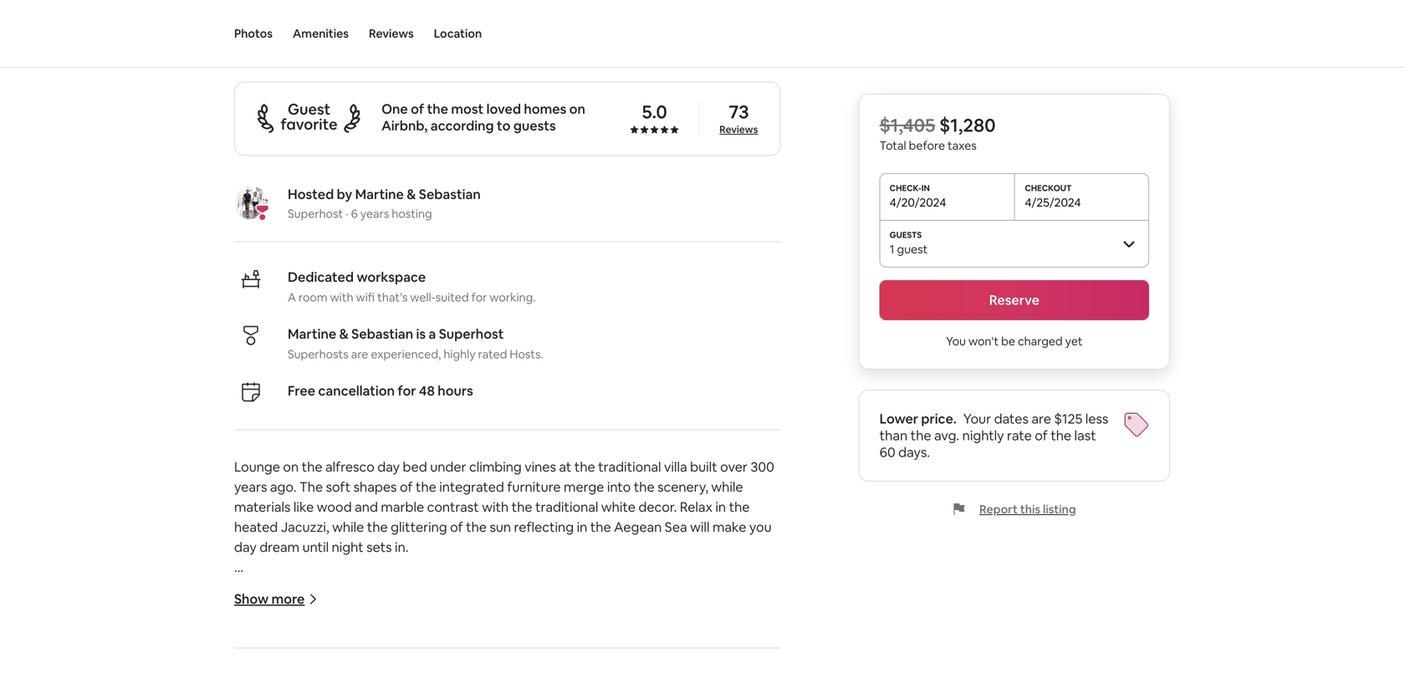 Task type: describe. For each thing, give the bounding box(es) containing it.
suited
[[436, 290, 469, 305]]

the down contrast
[[466, 519, 487, 536]]

lounge
[[234, 459, 280, 476]]

1 guest button
[[880, 220, 1150, 267]]

hours
[[438, 382, 473, 400]]

tiny
[[422, 599, 445, 616]]

villa.
[[418, 619, 446, 636]]

working.
[[490, 290, 536, 305]]

show more button
[[234, 591, 318, 608]]

2 2 from the left
[[378, 38, 386, 55]]

shade
[[521, 659, 558, 677]]

sun inside after a short walk through the tiny streets of emporio you enter the spacious private patio that lies in front of vima villa. from the patio you can see the ocean, the sunrise and enjoy the sun almost the whole day. a linen tent offers shadow while sitting at the dining table and a 100 year old wine tree keeps you in shade in the chill-out area. a heatable jacuzzi with 4 jets refreshes you when you are too lazy to head to the beach. fo
[[294, 639, 316, 656]]

decor.
[[639, 499, 677, 516]]

jets
[[319, 679, 341, 690]]

until
[[303, 539, 329, 556]]

sunrise
[[708, 619, 752, 636]]

at inside lounge on the alfresco day bed under climbing vines at the traditional villa built over 300 years ago. the soft shapes of the integrated furniture merge into the scenery, while materials like wood and marble contrast with the traditional white decor. relax in the heated jacuzzi, while the glittering of the sun reflecting in the aegean sea will make you day dream until night sets in.
[[559, 459, 572, 476]]

make
[[713, 519, 747, 536]]

the up make on the bottom
[[729, 499, 750, 516]]

beach.
[[656, 679, 697, 690]]

short
[[280, 599, 312, 616]]

the down spacious
[[685, 619, 706, 636]]

workspace
[[357, 269, 426, 286]]

48
[[419, 382, 435, 400]]

reserve
[[990, 292, 1040, 309]]

& inside hosted by martine & sebastian superhost · 6 years hosting
[[407, 186, 416, 203]]

1 patio from the left
[[234, 619, 266, 636]]

enter
[[590, 599, 624, 616]]

the up "sets"
[[367, 519, 388, 536]]

tent
[[499, 639, 525, 656]]

dedicated
[[288, 269, 354, 286]]

you down the keeps
[[467, 679, 489, 690]]

emporio
[[510, 599, 562, 616]]

martine & sebastian is a superhost superhosts are experienced, highly rated hosts.
[[288, 325, 544, 362]]

you down linen
[[482, 659, 504, 677]]

dedicated workspace a room with wifi that's well-suited for working.
[[288, 269, 536, 305]]

alfresco
[[326, 459, 375, 476]]

are inside martine & sebastian is a superhost superhosts are experienced, highly rated hosts.
[[351, 347, 368, 362]]

before
[[909, 138, 946, 153]]

6
[[351, 206, 358, 221]]

the up merge
[[575, 459, 596, 476]]

room
[[299, 290, 328, 305]]

to inside one of the most loved homes on airbnb, according to guests
[[497, 117, 511, 134]]

the up linen
[[484, 619, 504, 636]]

the up the heatable
[[710, 639, 730, 656]]

whole
[[387, 639, 424, 656]]

and for sunrise
[[755, 619, 778, 636]]

spacious
[[650, 599, 704, 616]]

1 2 from the left
[[295, 38, 303, 55]]

0 vertical spatial traditional
[[598, 459, 662, 476]]

lower price.
[[880, 410, 957, 428]]

$1,280
[[940, 113, 996, 137]]

sebastian inside hosted by martine & sebastian superhost · 6 years hosting
[[419, 186, 481, 203]]

1 vertical spatial a
[[455, 639, 464, 656]]

free cancellation for 48 hours
[[288, 382, 473, 400]]

a inside martine & sebastian is a superhost superhosts are experienced, highly rated hosts.
[[429, 325, 436, 343]]

refreshes
[[344, 679, 402, 690]]

price.
[[922, 410, 957, 428]]

like
[[294, 499, 314, 516]]

1 vertical spatial traditional
[[536, 499, 599, 516]]

0 horizontal spatial day
[[234, 539, 257, 556]]

$125
[[1055, 410, 1083, 428]]

dates
[[995, 410, 1029, 428]]

taxes
[[948, 138, 977, 153]]

the down that
[[270, 639, 291, 656]]

ocean,
[[641, 619, 682, 636]]

4/25/2024
[[1025, 195, 1082, 210]]

show more
[[234, 591, 305, 608]]

& inside martine & sebastian is a superhost superhosts are experienced, highly rated hosts.
[[339, 325, 349, 343]]

1 horizontal spatial day
[[378, 459, 400, 476]]

of up marble
[[400, 479, 413, 496]]

sea
[[665, 519, 688, 536]]

chill-
[[598, 659, 627, 677]]

the left last on the right bottom of page
[[1051, 427, 1072, 444]]

one of the most loved homes on airbnb, according to guests
[[382, 100, 586, 134]]

avg.
[[935, 427, 960, 444]]

at inside after a short walk through the tiny streets of emporio you enter the spacious private patio that lies in front of vima villa. from the patio you can see the ocean, the sunrise and enjoy the sun almost the whole day. a linen tent offers shadow while sitting at the dining table and a 100 year old wine tree keeps you in shade in the chill-out area. a heatable jacuzzi with 4 jets refreshes you when you are too lazy to head to the beach. fo
[[694, 639, 707, 656]]

your
[[964, 410, 992, 428]]

cycladic home in emporio, greece
[[234, 12, 525, 35]]

superhosts
[[288, 347, 349, 362]]

of inside your dates are $125 less than the avg. nightly rate of the last 60 days.
[[1035, 427, 1048, 444]]

this
[[1021, 502, 1041, 517]]

aegean
[[614, 519, 662, 536]]

climbing
[[470, 459, 522, 476]]

2 horizontal spatial ·
[[372, 38, 375, 55]]

soft
[[326, 479, 351, 496]]

be
[[1002, 334, 1016, 349]]

cycladic
[[234, 12, 307, 35]]

in up lazy
[[561, 659, 571, 677]]

report this listing
[[980, 502, 1077, 517]]

0 vertical spatial while
[[712, 479, 744, 496]]

vima
[[383, 619, 415, 636]]

greece
[[462, 12, 525, 35]]

materials
[[234, 499, 291, 516]]

hosts.
[[510, 347, 544, 362]]

vines
[[525, 459, 556, 476]]

0 horizontal spatial and
[[269, 659, 292, 677]]

photos button
[[234, 0, 273, 67]]

superhost for martine & sebastian is a superhost
[[439, 325, 504, 343]]

you down tree
[[405, 679, 427, 690]]

most
[[451, 100, 484, 117]]

hosting
[[392, 206, 432, 221]]

0 horizontal spatial ·
[[289, 38, 292, 55]]

are inside after a short walk through the tiny streets of emporio you enter the spacious private patio that lies in front of vima villa. from the patio you can see the ocean, the sunrise and enjoy the sun almost the whole day. a linen tent offers shadow while sitting at the dining table and a 100 year old wine tree keeps you in shade in the chill-out area. a heatable jacuzzi with 4 jets refreshes you when you are too lazy to head to the beach. fo
[[492, 679, 512, 690]]

amenities button
[[293, 0, 349, 67]]

more
[[272, 591, 305, 608]]

with inside after a short walk through the tiny streets of emporio you enter the spacious private patio that lies in front of vima villa. from the patio you can see the ocean, the sunrise and enjoy the sun almost the whole day. a linen tent offers shadow while sitting at the dining table and a 100 year old wine tree keeps you in shade in the chill-out area. a heatable jacuzzi with 4 jets refreshes you when you are too lazy to head to the beach. fo
[[279, 679, 305, 690]]

shapes
[[354, 479, 397, 496]]

year
[[330, 659, 356, 677]]

1 vertical spatial a
[[270, 599, 277, 616]]

0 horizontal spatial for
[[398, 382, 416, 400]]

white
[[602, 499, 636, 516]]

bedrooms
[[306, 38, 369, 55]]

keeps
[[442, 659, 479, 677]]

host profile picture image
[[234, 186, 268, 220]]

you up can
[[565, 599, 588, 616]]

is
[[416, 325, 426, 343]]

· inside hosted by martine & sebastian superhost · 6 years hosting
[[346, 206, 349, 221]]

area.
[[651, 659, 681, 677]]

won't
[[969, 334, 999, 349]]

on inside lounge on the alfresco day bed under climbing vines at the traditional villa built over 300 years ago. the soft shapes of the integrated furniture merge into the scenery, while materials like wood and marble contrast with the traditional white decor. relax in the heated jacuzzi, while the glittering of the sun reflecting in the aegean sea will make you day dream until night sets in.
[[283, 459, 299, 476]]

the up the
[[302, 459, 323, 476]]



Task type: vqa. For each thing, say whether or not it's contained in the screenshot.
the top Wellness
no



Task type: locate. For each thing, give the bounding box(es) containing it.
& up superhosts
[[339, 325, 349, 343]]

on inside one of the most loved homes on airbnb, according to guests
[[570, 100, 586, 117]]

with inside dedicated workspace a room with wifi that's well-suited for working.
[[330, 290, 354, 305]]

guest
[[898, 242, 928, 257]]

1 vertical spatial sun
[[294, 639, 316, 656]]

· down cycladic home in emporio, greece
[[372, 38, 375, 55]]

traditional down merge
[[536, 499, 599, 516]]

1 horizontal spatial guests
[[514, 117, 556, 134]]

sun left reflecting
[[490, 519, 511, 536]]

sebastian up hosting at the top
[[419, 186, 481, 203]]

private
[[707, 599, 750, 616]]

1 vertical spatial while
[[332, 519, 364, 536]]

the down white
[[591, 519, 611, 536]]

0 horizontal spatial superhost
[[288, 206, 343, 221]]

0 vertical spatial day
[[378, 459, 400, 476]]

0 horizontal spatial reviews
[[369, 26, 414, 41]]

sebastian up the experienced,
[[352, 325, 414, 343]]

2 horizontal spatial with
[[482, 499, 509, 516]]

·
[[289, 38, 292, 55], [372, 38, 375, 55], [346, 206, 349, 221]]

furniture
[[507, 479, 561, 496]]

1 vertical spatial 4
[[308, 679, 316, 690]]

heated
[[234, 519, 278, 536]]

1 horizontal spatial with
[[330, 290, 354, 305]]

1 horizontal spatial 2
[[378, 38, 386, 55]]

while up night
[[332, 519, 364, 536]]

2 vertical spatial are
[[492, 679, 512, 690]]

of right rate
[[1035, 427, 1048, 444]]

through
[[346, 599, 395, 616]]

0 vertical spatial sun
[[490, 519, 511, 536]]

nightly
[[963, 427, 1005, 444]]

2 horizontal spatial to
[[616, 679, 629, 690]]

years
[[361, 206, 389, 221], [234, 479, 267, 496]]

1 horizontal spatial sun
[[490, 519, 511, 536]]

years down lounge
[[234, 479, 267, 496]]

1 horizontal spatial reviews
[[720, 123, 758, 136]]

0 horizontal spatial 2
[[295, 38, 303, 55]]

0 vertical spatial reviews
[[369, 26, 414, 41]]

with down 100
[[279, 679, 305, 690]]

night
[[332, 539, 364, 556]]

0 horizontal spatial to
[[497, 117, 511, 134]]

amenities
[[293, 26, 349, 41]]

1 horizontal spatial patio
[[507, 619, 539, 636]]

a right is
[[429, 325, 436, 343]]

of down through
[[368, 619, 381, 636]]

0 horizontal spatial 1
[[428, 38, 434, 55]]

see
[[592, 619, 614, 636]]

years inside lounge on the alfresco day bed under climbing vines at the traditional villa built over 300 years ago. the soft shapes of the integrated furniture merge into the scenery, while materials like wood and marble contrast with the traditional white decor. relax in the heated jacuzzi, while the glittering of the sun reflecting in the aegean sea will make you day dream until night sets in.
[[234, 479, 267, 496]]

superhost inside hosted by martine & sebastian superhost · 6 years hosting
[[288, 206, 343, 221]]

1 vertical spatial sebastian
[[352, 325, 414, 343]]

1 vertical spatial day
[[234, 539, 257, 556]]

streets
[[448, 599, 491, 616]]

to right lazy
[[566, 679, 579, 690]]

and up dining
[[755, 619, 778, 636]]

1 vertical spatial &
[[339, 325, 349, 343]]

2 vertical spatial with
[[279, 679, 305, 690]]

reserve button
[[880, 280, 1150, 321]]

superhost for hosted by martine & sebastian
[[288, 206, 343, 221]]

a left room
[[288, 290, 296, 305]]

day up shapes
[[378, 459, 400, 476]]

a right day.
[[455, 639, 464, 656]]

a up that
[[270, 599, 277, 616]]

0 vertical spatial &
[[407, 186, 416, 203]]

scenery,
[[658, 479, 709, 496]]

1 horizontal spatial years
[[361, 206, 389, 221]]

0 vertical spatial for
[[472, 290, 487, 305]]

in right home
[[364, 12, 379, 35]]

$1,405
[[880, 113, 936, 137]]

on right homes
[[570, 100, 586, 117]]

are inside your dates are $125 less than the avg. nightly rate of the last 60 days.
[[1032, 410, 1052, 428]]

2 vertical spatial a
[[295, 659, 302, 677]]

of inside one of the most loved homes on airbnb, according to guests
[[411, 100, 424, 117]]

total
[[880, 138, 907, 153]]

0 horizontal spatial martine
[[288, 325, 337, 343]]

0 vertical spatial a
[[429, 325, 436, 343]]

the down out
[[632, 679, 653, 690]]

are left $125
[[1032, 410, 1052, 428]]

1 horizontal spatial sebastian
[[419, 186, 481, 203]]

of down contrast
[[450, 519, 463, 536]]

1 horizontal spatial for
[[472, 290, 487, 305]]

1 left guest
[[890, 242, 895, 257]]

the right 'enter'
[[627, 599, 647, 616]]

superhost
[[288, 206, 343, 221], [439, 325, 504, 343]]

to right most
[[497, 117, 511, 134]]

wood
[[317, 499, 352, 516]]

offers
[[528, 639, 564, 656]]

loved
[[487, 100, 521, 117]]

0 horizontal spatial with
[[279, 679, 305, 690]]

& up hosting at the top
[[407, 186, 416, 203]]

1 for 1 bath
[[428, 38, 434, 55]]

$1,405 $1,280 total before taxes
[[880, 113, 996, 153]]

2 patio from the left
[[507, 619, 539, 636]]

martine inside martine & sebastian is a superhost superhosts are experienced, highly rated hosts.
[[288, 325, 337, 343]]

sebastian inside martine & sebastian is a superhost superhosts are experienced, highly rated hosts.
[[352, 325, 414, 343]]

martine inside hosted by martine & sebastian superhost · 6 years hosting
[[355, 186, 404, 203]]

while down 'over'
[[712, 479, 744, 496]]

home
[[311, 12, 360, 35]]

1 vertical spatial are
[[1032, 410, 1052, 428]]

guest
[[288, 100, 331, 119]]

0 vertical spatial years
[[361, 206, 389, 221]]

lazy
[[539, 679, 563, 690]]

you
[[947, 334, 967, 349]]

and down shapes
[[355, 499, 378, 516]]

and for wood
[[355, 499, 378, 516]]

with left wifi
[[330, 290, 354, 305]]

while for 300
[[332, 519, 364, 536]]

0 vertical spatial 4
[[234, 38, 242, 55]]

in down tent
[[507, 659, 518, 677]]

charged
[[1018, 334, 1063, 349]]

you up offers
[[542, 619, 564, 636]]

2 horizontal spatial while
[[712, 479, 744, 496]]

the
[[427, 100, 449, 117], [911, 427, 932, 444], [1051, 427, 1072, 444], [302, 459, 323, 476], [575, 459, 596, 476], [416, 479, 437, 496], [634, 479, 655, 496], [512, 499, 533, 516], [729, 499, 750, 516], [367, 519, 388, 536], [466, 519, 487, 536], [591, 519, 611, 536], [398, 599, 419, 616], [627, 599, 647, 616], [484, 619, 504, 636], [617, 619, 638, 636], [685, 619, 706, 636], [270, 639, 291, 656], [363, 639, 384, 656], [710, 639, 730, 656], [574, 659, 595, 677], [632, 679, 653, 690]]

with down "integrated"
[[482, 499, 509, 516]]

1 horizontal spatial and
[[355, 499, 378, 516]]

relax
[[680, 499, 713, 516]]

in.
[[395, 539, 409, 556]]

rate
[[1008, 427, 1032, 444]]

on up ago.
[[283, 459, 299, 476]]

less
[[1086, 410, 1109, 428]]

and right table
[[269, 659, 292, 677]]

a inside dedicated workspace a room with wifi that's well-suited for working.
[[288, 290, 296, 305]]

0 vertical spatial a
[[288, 290, 296, 305]]

are left too
[[492, 679, 512, 690]]

walk
[[315, 599, 343, 616]]

for right suited
[[472, 290, 487, 305]]

4 inside after a short walk through the tiny streets of emporio you enter the spacious private patio that lies in front of vima villa. from the patio you can see the ocean, the sunrise and enjoy the sun almost the whole day. a linen tent offers shadow while sitting at the dining table and a 100 year old wine tree keeps you in shade in the chill-out area. a heatable jacuzzi with 4 jets refreshes you when you are too lazy to head to the beach. fo
[[308, 679, 316, 690]]

a
[[288, 290, 296, 305], [455, 639, 464, 656], [684, 659, 693, 677]]

are up cancellation
[[351, 347, 368, 362]]

traditional
[[598, 459, 662, 476], [536, 499, 599, 516]]

of right the 'one'
[[411, 100, 424, 117]]

with
[[330, 290, 354, 305], [482, 499, 509, 516], [279, 679, 305, 690]]

0 vertical spatial martine
[[355, 186, 404, 203]]

in right reflecting
[[577, 519, 588, 536]]

in up make on the bottom
[[716, 499, 726, 516]]

you inside lounge on the alfresco day bed under climbing vines at the traditional villa built over 300 years ago. the soft shapes of the integrated furniture merge into the scenery, while materials like wood and marble contrast with the traditional white decor. relax in the heated jacuzzi, while the glittering of the sun reflecting in the aegean sea will make you day dream until night sets in.
[[750, 519, 772, 536]]

than
[[880, 427, 908, 444]]

2 vertical spatial and
[[269, 659, 292, 677]]

a up beach.
[[684, 659, 693, 677]]

sitting
[[652, 639, 691, 656]]

at right sitting
[[694, 639, 707, 656]]

superhost inside martine & sebastian is a superhost superhosts are experienced, highly rated hosts.
[[439, 325, 504, 343]]

0 vertical spatial at
[[559, 459, 572, 476]]

shadow
[[567, 639, 615, 656]]

of
[[411, 100, 424, 117], [1035, 427, 1048, 444], [400, 479, 413, 496], [450, 519, 463, 536], [494, 599, 507, 616], [368, 619, 381, 636]]

0 vertical spatial and
[[355, 499, 378, 516]]

guests right most
[[514, 117, 556, 134]]

1 vertical spatial guests
[[514, 117, 556, 134]]

head
[[582, 679, 613, 690]]

1 horizontal spatial a
[[455, 639, 464, 656]]

the left avg.
[[911, 427, 932, 444]]

1 vertical spatial years
[[234, 479, 267, 496]]

from
[[449, 619, 481, 636]]

1 left bath
[[428, 38, 434, 55]]

patio down after
[[234, 619, 266, 636]]

1 horizontal spatial while
[[618, 639, 649, 656]]

0 horizontal spatial a
[[270, 599, 277, 616]]

0 vertical spatial guests
[[245, 38, 286, 55]]

day
[[378, 459, 400, 476], [234, 539, 257, 556]]

martine
[[355, 186, 404, 203], [288, 325, 337, 343]]

yet
[[1066, 334, 1083, 349]]

beds
[[389, 38, 419, 55]]

2 horizontal spatial a
[[684, 659, 693, 677]]

years inside hosted by martine & sebastian superhost · 6 years hosting
[[361, 206, 389, 221]]

while for patio
[[618, 639, 649, 656]]

the up "old"
[[363, 639, 384, 656]]

at right 'vines'
[[559, 459, 572, 476]]

1 horizontal spatial are
[[492, 679, 512, 690]]

after a short walk through the tiny streets of emporio you enter the spacious private patio that lies in front of vima villa. from the patio you can see the ocean, the sunrise and enjoy the sun almost the whole day. a linen tent offers shadow while sitting at the dining table and a 100 year old wine tree keeps you in shade in the chill-out area. a heatable jacuzzi with 4 jets refreshes you when you are too lazy to head to the beach. fo
[[234, 599, 781, 690]]

4/20/2024
[[890, 195, 947, 210]]

1 vertical spatial reviews
[[720, 123, 758, 136]]

day down heated
[[234, 539, 257, 556]]

and inside lounge on the alfresco day bed under climbing vines at the traditional villa built over 300 years ago. the soft shapes of the integrated furniture merge into the scenery, while materials like wood and marble contrast with the traditional white decor. relax in the heated jacuzzi, while the glittering of the sun reflecting in the aegean sea will make you day dream until night sets in.
[[355, 499, 378, 516]]

lower
[[880, 410, 919, 428]]

2 vertical spatial while
[[618, 639, 649, 656]]

linen
[[467, 639, 496, 656]]

to down chill-
[[616, 679, 629, 690]]

100
[[305, 659, 327, 677]]

0 horizontal spatial patio
[[234, 619, 266, 636]]

tree
[[414, 659, 439, 677]]

built
[[691, 459, 718, 476]]

the down shadow
[[574, 659, 595, 677]]

1 horizontal spatial at
[[694, 639, 707, 656]]

1 horizontal spatial superhost
[[439, 325, 504, 343]]

1 vertical spatial for
[[398, 382, 416, 400]]

· left '6'
[[346, 206, 349, 221]]

years right '6'
[[361, 206, 389, 221]]

and
[[355, 499, 378, 516], [755, 619, 778, 636], [269, 659, 292, 677]]

martine up superhosts
[[288, 325, 337, 343]]

1
[[428, 38, 434, 55], [890, 242, 895, 257]]

enjoy
[[234, 639, 268, 656]]

lounge on the alfresco day bed under climbing vines at the traditional villa built over 300 years ago. the soft shapes of the integrated furniture merge into the scenery, while materials like wood and marble contrast with the traditional white decor. relax in the heated jacuzzi, while the glittering of the sun reflecting in the aegean sea will make you day dream until night sets in.
[[234, 459, 778, 556]]

highly
[[444, 347, 476, 362]]

1 vertical spatial at
[[694, 639, 707, 656]]

guests down cycladic
[[245, 38, 286, 55]]

villa
[[665, 459, 688, 476]]

4 down 100
[[308, 679, 316, 690]]

homes
[[524, 100, 567, 117]]

0 vertical spatial sebastian
[[419, 186, 481, 203]]

1 horizontal spatial 1
[[890, 242, 895, 257]]

2
[[295, 38, 303, 55], [378, 38, 386, 55]]

the inside one of the most loved homes on airbnb, according to guests
[[427, 100, 449, 117]]

· down cycladic
[[289, 38, 292, 55]]

you right make on the bottom
[[750, 519, 772, 536]]

5.0
[[642, 100, 668, 124]]

2 horizontal spatial and
[[755, 619, 778, 636]]

2 horizontal spatial a
[[429, 325, 436, 343]]

the down furniture
[[512, 499, 533, 516]]

marble
[[381, 499, 424, 516]]

0 vertical spatial superhost
[[288, 206, 343, 221]]

of right streets
[[494, 599, 507, 616]]

0 horizontal spatial sebastian
[[352, 325, 414, 343]]

the up vima
[[398, 599, 419, 616]]

2 vertical spatial a
[[684, 659, 693, 677]]

1 vertical spatial and
[[755, 619, 778, 636]]

cancellation
[[318, 382, 395, 400]]

0 horizontal spatial sun
[[294, 639, 316, 656]]

2 left 'beds'
[[378, 38, 386, 55]]

a left 100
[[295, 659, 302, 677]]

guests inside one of the most loved homes on airbnb, according to guests
[[514, 117, 556, 134]]

old
[[359, 659, 379, 677]]

the up decor.
[[634, 479, 655, 496]]

for left 48
[[398, 382, 416, 400]]

73 reviews
[[720, 100, 758, 136]]

0 horizontal spatial on
[[283, 459, 299, 476]]

report
[[980, 502, 1018, 517]]

0 horizontal spatial are
[[351, 347, 368, 362]]

0 horizontal spatial &
[[339, 325, 349, 343]]

1 inside popup button
[[890, 242, 895, 257]]

1 for 1 guest
[[890, 242, 895, 257]]

the left most
[[427, 100, 449, 117]]

1 vertical spatial martine
[[288, 325, 337, 343]]

for inside dedicated workspace a room with wifi that's well-suited for working.
[[472, 290, 487, 305]]

traditional up into
[[598, 459, 662, 476]]

4 down cycladic
[[234, 38, 242, 55]]

2 down cycladic
[[295, 38, 303, 55]]

one
[[382, 100, 408, 117]]

almost
[[319, 639, 360, 656]]

0 horizontal spatial guests
[[245, 38, 286, 55]]

1 horizontal spatial martine
[[355, 186, 404, 203]]

1 horizontal spatial ·
[[346, 206, 349, 221]]

the right see
[[617, 619, 638, 636]]

superhost down the hosted
[[288, 206, 343, 221]]

out
[[627, 659, 648, 677]]

1 vertical spatial superhost
[[439, 325, 504, 343]]

1 vertical spatial 1
[[890, 242, 895, 257]]

wine
[[382, 659, 411, 677]]

rated
[[478, 347, 507, 362]]

0 horizontal spatial a
[[288, 290, 296, 305]]

superhost up highly
[[439, 325, 504, 343]]

in right the lies
[[320, 619, 331, 636]]

your dates are $125 less than the avg. nightly rate of the last 60 days.
[[880, 410, 1109, 461]]

the down bed
[[416, 479, 437, 496]]

with inside lounge on the alfresco day bed under climbing vines at the traditional villa built over 300 years ago. the soft shapes of the integrated furniture merge into the scenery, while materials like wood and marble contrast with the traditional white decor. relax in the heated jacuzzi, while the glittering of the sun reflecting in the aegean sea will make you day dream until night sets in.
[[482, 499, 509, 516]]

0 horizontal spatial 4
[[234, 38, 242, 55]]

while inside after a short walk through the tiny streets of emporio you enter the spacious private patio that lies in front of vima villa. from the patio you can see the ocean, the sunrise and enjoy the sun almost the whole day. a linen tent offers shadow while sitting at the dining table and a 100 year old wine tree keeps you in shade in the chill-out area. a heatable jacuzzi with 4 jets refreshes you when you are too lazy to head to the beach. fo
[[618, 639, 649, 656]]

sun inside lounge on the alfresco day bed under climbing vines at the traditional villa built over 300 years ago. the soft shapes of the integrated furniture merge into the scenery, while materials like wood and marble contrast with the traditional white decor. relax in the heated jacuzzi, while the glittering of the sun reflecting in the aegean sea will make you day dream until night sets in.
[[490, 519, 511, 536]]

last
[[1075, 427, 1097, 444]]

sun down the lies
[[294, 639, 316, 656]]

1 vertical spatial on
[[283, 459, 299, 476]]

1 horizontal spatial &
[[407, 186, 416, 203]]

1 vertical spatial with
[[482, 499, 509, 516]]

1 horizontal spatial on
[[570, 100, 586, 117]]

1 horizontal spatial a
[[295, 659, 302, 677]]

patio up tent
[[507, 619, 539, 636]]

0 vertical spatial with
[[330, 290, 354, 305]]

reflecting
[[514, 519, 574, 536]]

0 horizontal spatial at
[[559, 459, 572, 476]]

2 horizontal spatial are
[[1032, 410, 1052, 428]]

while up out
[[618, 639, 649, 656]]

location button
[[434, 0, 482, 67]]

martine up '6'
[[355, 186, 404, 203]]

0 vertical spatial 1
[[428, 38, 434, 55]]

1 horizontal spatial to
[[566, 679, 579, 690]]

0 horizontal spatial years
[[234, 479, 267, 496]]



